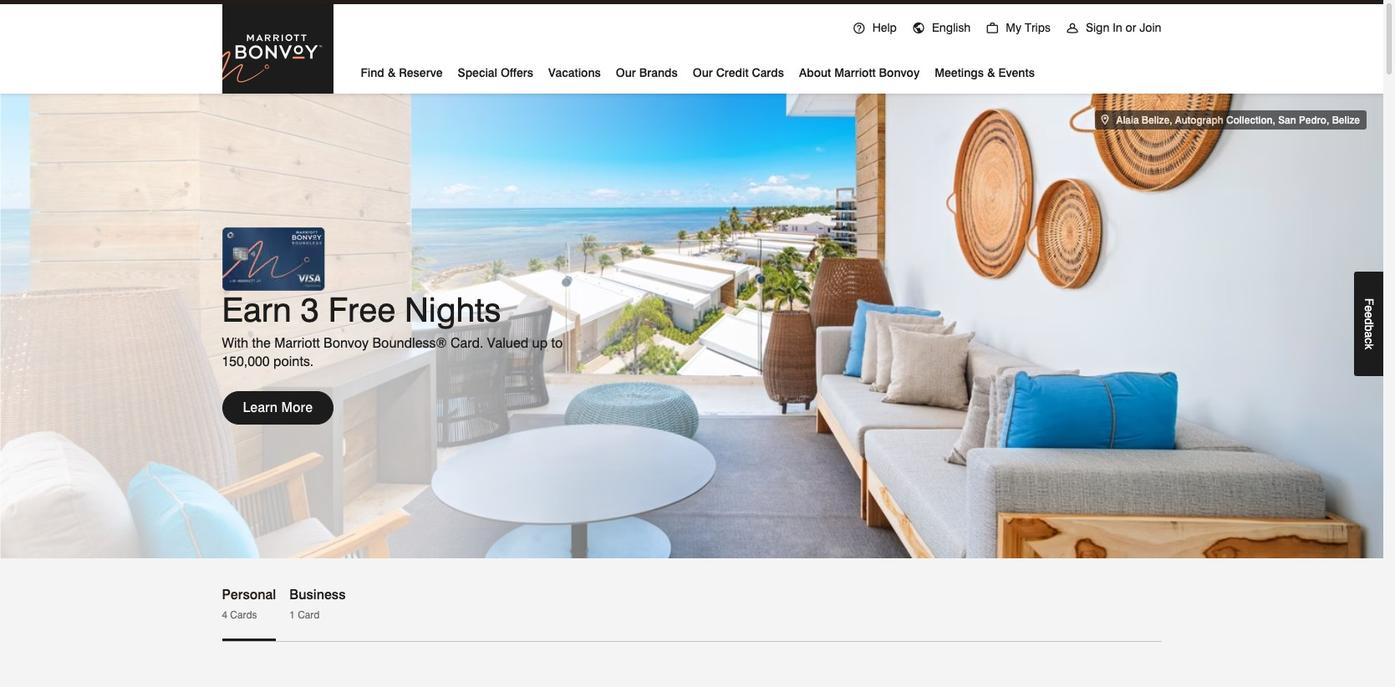 Task type: locate. For each thing, give the bounding box(es) containing it.
& left events
[[987, 66, 996, 79]]

bonvoy inside earn 3 free nights with the marriott bonvoy boundless® card. valued up to 150,000 points.
[[324, 335, 369, 351]]

2 our from the left
[[693, 66, 713, 79]]

meetings & events
[[935, 66, 1035, 79]]

1 e from the top
[[1363, 305, 1376, 312]]

marriott inside earn 3 free nights with the marriott bonvoy boundless® card. valued up to 150,000 points.
[[274, 335, 320, 351]]

our
[[616, 66, 636, 79], [693, 66, 713, 79]]

round image for my trips
[[986, 22, 999, 35]]

1
[[290, 609, 295, 621]]

1 horizontal spatial bonvoy
[[879, 66, 920, 79]]

about marriott bonvoy button
[[799, 59, 920, 84]]

bonvoy down free
[[324, 335, 369, 351]]

round image left help
[[853, 22, 866, 35]]

0 vertical spatial marriott
[[835, 66, 876, 79]]

1 our from the left
[[616, 66, 636, 79]]

credit
[[716, 66, 749, 79]]

bonvoy down help
[[879, 66, 920, 79]]

round image inside 'english' button
[[912, 22, 926, 35]]

marriott
[[835, 66, 876, 79], [274, 335, 320, 351]]

our for our brands
[[616, 66, 636, 79]]

help link
[[845, 2, 905, 49]]

cards right credit
[[752, 66, 784, 79]]

nights
[[405, 289, 501, 329]]

1 horizontal spatial marriott
[[835, 66, 876, 79]]

round image left sign
[[1066, 22, 1079, 35]]

find & reserve
[[361, 66, 443, 79]]

personal 4 cards
[[222, 587, 276, 621]]

1 vertical spatial bonvoy
[[324, 335, 369, 351]]

about marriott bonvoy
[[799, 66, 920, 79]]

f e e d b a c k button
[[1355, 272, 1384, 376]]

find
[[361, 66, 384, 79]]

2 round image from the left
[[986, 22, 999, 35]]

vacations button
[[548, 59, 601, 84]]

alaia belize, autograph collection, san pedro, belize link
[[1095, 110, 1367, 130]]

boundless®
[[372, 335, 447, 351]]

our for our credit cards
[[693, 66, 713, 79]]

personal tab
[[222, 585, 276, 641]]

0 horizontal spatial cards
[[230, 609, 257, 621]]

cards right 4
[[230, 609, 257, 621]]

0 horizontal spatial bonvoy
[[324, 335, 369, 351]]

about
[[799, 66, 831, 79]]

our inside dropdown button
[[616, 66, 636, 79]]

2 round image from the left
[[1066, 22, 1079, 35]]

my trips
[[1006, 21, 1051, 34]]

tab list
[[222, 585, 1162, 642]]

e up d
[[1363, 305, 1376, 312]]

c
[[1363, 338, 1376, 344]]

round image left my
[[986, 22, 999, 35]]

e up b
[[1363, 312, 1376, 318]]

round image inside my trips "button"
[[986, 22, 999, 35]]

earn
[[222, 289, 292, 329]]

1 & from the left
[[388, 66, 396, 79]]

marriott up 'points.'
[[274, 335, 320, 351]]

our left brands
[[616, 66, 636, 79]]

0 vertical spatial bonvoy
[[879, 66, 920, 79]]

round image inside help link
[[853, 22, 866, 35]]

round image inside sign in or join button
[[1066, 22, 1079, 35]]

0 horizontal spatial marriott
[[274, 335, 320, 351]]

1 round image from the left
[[853, 22, 866, 35]]

alaia belize, autograph collection, san pedro, belize
[[1114, 114, 1360, 126]]

& for find
[[388, 66, 396, 79]]

1 vertical spatial cards
[[230, 609, 257, 621]]

round image
[[912, 22, 926, 35], [986, 22, 999, 35]]

in
[[1113, 21, 1123, 34]]

1 horizontal spatial round image
[[986, 22, 999, 35]]

free
[[328, 289, 396, 329]]

sign
[[1086, 21, 1110, 34]]

our brands
[[616, 66, 678, 79]]

round image for help
[[853, 22, 866, 35]]

a
[[1363, 331, 1376, 338]]

e
[[1363, 305, 1376, 312], [1363, 312, 1376, 318]]

2 & from the left
[[987, 66, 996, 79]]

&
[[388, 66, 396, 79], [987, 66, 996, 79]]

bonvoy
[[879, 66, 920, 79], [324, 335, 369, 351]]

valued
[[487, 335, 529, 351]]

1 round image from the left
[[912, 22, 926, 35]]

0 vertical spatial cards
[[752, 66, 784, 79]]

our credit cards link
[[693, 59, 784, 84]]

cards inside personal 4 cards
[[230, 609, 257, 621]]

more
[[281, 400, 313, 415]]

english button
[[905, 2, 979, 49]]

0 horizontal spatial &
[[388, 66, 396, 79]]

round image left english
[[912, 22, 926, 35]]

1 horizontal spatial cards
[[752, 66, 784, 79]]

round image
[[853, 22, 866, 35], [1066, 22, 1079, 35]]

marriott bonvoy boundless® credit card from chase image
[[222, 227, 356, 291]]

1 horizontal spatial &
[[987, 66, 996, 79]]

0 horizontal spatial round image
[[912, 22, 926, 35]]

offers
[[501, 66, 533, 79]]

cards
[[752, 66, 784, 79], [230, 609, 257, 621]]

meetings & events button
[[935, 59, 1035, 84]]

round image for sign in or join
[[1066, 22, 1079, 35]]

0 horizontal spatial our
[[616, 66, 636, 79]]

tab list containing personal
[[222, 585, 1162, 642]]

& right find
[[388, 66, 396, 79]]

f
[[1363, 298, 1376, 305]]

1 horizontal spatial round image
[[1066, 22, 1079, 35]]

our left credit
[[693, 66, 713, 79]]

find & reserve button
[[361, 59, 443, 84]]

0 horizontal spatial round image
[[853, 22, 866, 35]]

1 vertical spatial marriott
[[274, 335, 320, 351]]

marriott inside dropdown button
[[835, 66, 876, 79]]

marriott right about
[[835, 66, 876, 79]]

1 horizontal spatial our
[[693, 66, 713, 79]]



Task type: describe. For each thing, give the bounding box(es) containing it.
my trips button
[[979, 2, 1058, 49]]

4
[[222, 609, 228, 621]]

our credit cards
[[693, 66, 784, 79]]

learn more
[[243, 400, 313, 415]]

belize
[[1332, 114, 1360, 126]]

sign in or join
[[1086, 21, 1162, 34]]

f e e d b a c k
[[1363, 298, 1376, 350]]

san
[[1279, 114, 1297, 126]]

with
[[222, 335, 248, 351]]

special offers button
[[458, 59, 533, 84]]

meetings
[[935, 66, 984, 79]]

events
[[999, 66, 1035, 79]]

my
[[1006, 21, 1022, 34]]

k
[[1363, 344, 1376, 350]]

learn
[[243, 400, 278, 415]]

learn more link
[[222, 391, 334, 425]]

up
[[532, 335, 548, 351]]

d
[[1363, 318, 1376, 325]]

special offers
[[458, 66, 533, 79]]

& for meetings
[[987, 66, 996, 79]]

help
[[873, 21, 897, 34]]

brands
[[639, 66, 678, 79]]

round image for english
[[912, 22, 926, 35]]

150,000
[[222, 354, 270, 369]]

reserve
[[399, 66, 443, 79]]

business 1 card
[[290, 587, 346, 621]]

our brands button
[[616, 59, 678, 84]]

card.
[[451, 335, 484, 351]]

join
[[1140, 21, 1162, 34]]

special
[[458, 66, 497, 79]]

belize,
[[1142, 114, 1173, 126]]

3
[[301, 289, 319, 329]]

vacations
[[548, 66, 601, 79]]

autograph
[[1175, 114, 1224, 126]]

cards for personal
[[230, 609, 257, 621]]

earn 3 free nights with the marriott bonvoy boundless® card. valued up to 150,000 points.
[[222, 289, 563, 369]]

points.
[[273, 354, 314, 369]]

2 e from the top
[[1363, 312, 1376, 318]]

cards for our
[[752, 66, 784, 79]]

card
[[298, 609, 320, 621]]

to
[[551, 335, 563, 351]]

business
[[290, 587, 346, 603]]

english
[[932, 21, 971, 34]]

the
[[252, 335, 271, 351]]

sign in or join button
[[1058, 2, 1169, 49]]

pedro,
[[1299, 114, 1330, 126]]

collection,
[[1227, 114, 1276, 126]]

b
[[1363, 325, 1376, 331]]

business tab
[[290, 585, 346, 641]]

alaia
[[1117, 114, 1139, 126]]

or
[[1126, 21, 1137, 34]]

bonvoy inside dropdown button
[[879, 66, 920, 79]]

location image
[[1102, 114, 1114, 126]]

trips
[[1025, 21, 1051, 34]]

personal
[[222, 587, 276, 603]]



Task type: vqa. For each thing, say whether or not it's contained in the screenshot.
the learn
yes



